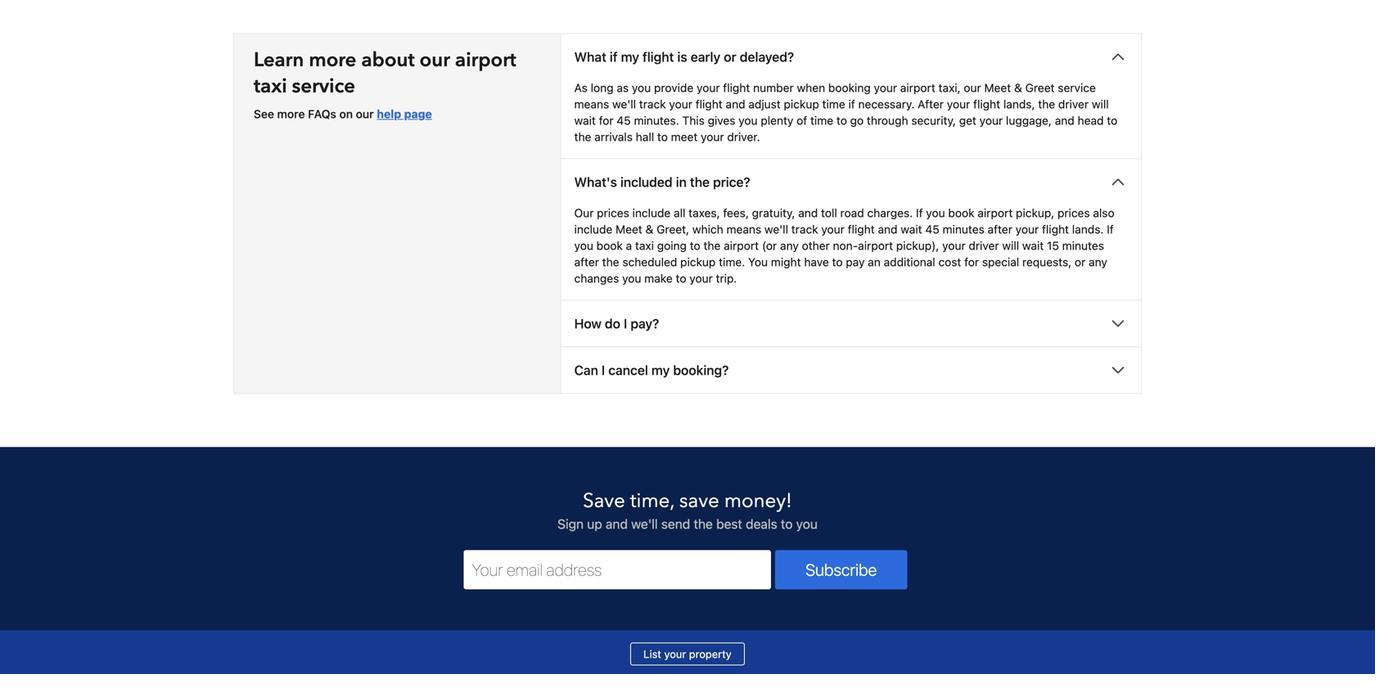 Task type: vqa. For each thing, say whether or not it's contained in the screenshot.
Flight + Hotel
no



Task type: describe. For each thing, give the bounding box(es) containing it.
and left toll
[[799, 207, 818, 220]]

scheduled
[[623, 256, 678, 269]]

is
[[678, 49, 688, 65]]

2 prices from the left
[[1058, 207, 1091, 220]]

i inside how do i pay? dropdown button
[[624, 316, 628, 332]]

to left pay
[[832, 256, 843, 269]]

save
[[680, 488, 720, 515]]

charges.
[[868, 207, 913, 220]]

gratuity,
[[752, 207, 796, 220]]

after
[[918, 98, 944, 111]]

booking?
[[673, 363, 729, 379]]

track inside as long as you provide your flight number when booking your airport taxi, our meet & greet service means we'll track your flight and adjust pickup time if necessary. after your flight lands, the driver will wait for 45 minutes. this gives you plenty of time to go through security, get your luggage, and head to the arrivals hall to meet your driver.
[[639, 98, 666, 111]]

1 vertical spatial any
[[1089, 256, 1108, 269]]

flight down road
[[848, 223, 875, 236]]

and down charges.
[[878, 223, 898, 236]]

and left head
[[1055, 114, 1075, 128]]

pickup inside our prices include all taxes, fees, gratuity, and toll road charges. if you book airport pickup, prices also include meet & greet, which means we'll track your flight and wait 45 minutes after your flight lands. if you book a taxi going to the airport (or any other non-airport pickup), your driver will wait 15 minutes after the scheduled pickup time. you might have to pay an additional cost for special requests, or any changes you make to your trip.
[[681, 256, 716, 269]]

0 vertical spatial time
[[823, 98, 846, 111]]

head
[[1078, 114, 1104, 128]]

wait inside as long as you provide your flight number when booking your airport taxi, our meet & greet service means we'll track your flight and adjust pickup time if necessary. after your flight lands, the driver will wait for 45 minutes. this gives you plenty of time to go through security, get your luggage, and head to the arrivals hall to meet your driver.
[[575, 114, 596, 128]]

help
[[377, 107, 401, 121]]

about
[[362, 47, 415, 74]]

hall
[[636, 130, 654, 144]]

other
[[802, 239, 830, 253]]

& inside our prices include all taxes, fees, gratuity, and toll road charges. if you book airport pickup, prices also include meet & greet, which means we'll track your flight and wait 45 minutes after your flight lands. if you book a taxi going to the airport (or any other non-airport pickup), your driver will wait 15 minutes after the scheduled pickup time. you might have to pay an additional cost for special requests, or any changes you make to your trip.
[[646, 223, 654, 236]]

pay?
[[631, 316, 659, 332]]

toll
[[821, 207, 838, 220]]

to right head
[[1107, 114, 1118, 128]]

fees,
[[723, 207, 749, 220]]

you inside save time, save money! sign up and we'll send the best deals to you
[[797, 517, 818, 532]]

lands.
[[1073, 223, 1104, 236]]

included
[[621, 175, 673, 190]]

i inside can i cancel my booking? "dropdown button"
[[602, 363, 605, 379]]

you right as
[[632, 81, 651, 95]]

sign
[[558, 517, 584, 532]]

airport inside as long as you provide your flight number when booking your airport taxi, our meet & greet service means we'll track your flight and adjust pickup time if necessary. after your flight lands, the driver will wait for 45 minutes. this gives you plenty of time to go through security, get your luggage, and head to the arrivals hall to meet your driver.
[[901, 81, 936, 95]]

which
[[693, 223, 724, 236]]

you up pickup), at the top right
[[926, 207, 946, 220]]

all
[[674, 207, 686, 220]]

make
[[645, 272, 673, 286]]

road
[[841, 207, 865, 220]]

what's
[[575, 175, 617, 190]]

or inside our prices include all taxes, fees, gratuity, and toll road charges. if you book airport pickup, prices also include meet & greet, which means we'll track your flight and wait 45 minutes after your flight lands. if you book a taxi going to the airport (or any other non-airport pickup), your driver will wait 15 minutes after the scheduled pickup time. you might have to pay an additional cost for special requests, or any changes you make to your trip.
[[1075, 256, 1086, 269]]

might
[[771, 256, 801, 269]]

your right the get
[[980, 114, 1003, 128]]

flight up the get
[[974, 98, 1001, 111]]

learn
[[254, 47, 304, 74]]

additional
[[884, 256, 936, 269]]

you down our
[[575, 239, 594, 253]]

(or
[[762, 239, 777, 253]]

changes
[[575, 272, 619, 286]]

how do i pay? button
[[561, 301, 1142, 347]]

means inside our prices include all taxes, fees, gratuity, and toll road charges. if you book airport pickup, prices also include meet & greet, which means we'll track your flight and wait 45 minutes after your flight lands. if you book a taxi going to the airport (or any other non-airport pickup), your driver will wait 15 minutes after the scheduled pickup time. you might have to pay an additional cost for special requests, or any changes you make to your trip.
[[727, 223, 762, 236]]

can i cancel my booking?
[[575, 363, 729, 379]]

this
[[683, 114, 705, 128]]

we'll inside save time, save money! sign up and we'll send the best deals to you
[[632, 517, 658, 532]]

time.
[[719, 256, 745, 269]]

how
[[575, 316, 602, 332]]

what if my flight is early or delayed?
[[575, 49, 794, 65]]

pay
[[846, 256, 865, 269]]

flight up 15
[[1043, 223, 1070, 236]]

price?
[[713, 175, 751, 190]]

subscribe
[[806, 561, 877, 580]]

you
[[749, 256, 768, 269]]

for inside our prices include all taxes, fees, gratuity, and toll road charges. if you book airport pickup, prices also include meet & greet, which means we'll track your flight and wait 45 minutes after your flight lands. if you book a taxi going to the airport (or any other non-airport pickup), your driver will wait 15 minutes after the scheduled pickup time. you might have to pay an additional cost for special requests, or any changes you make to your trip.
[[965, 256, 980, 269]]

0 vertical spatial our
[[420, 47, 450, 74]]

our prices include all taxes, fees, gratuity, and toll road charges. if you book airport pickup, prices also include meet & greet, which means we'll track your flight and wait 45 minutes after your flight lands. if you book a taxi going to the airport (or any other non-airport pickup), your driver will wait 15 minutes after the scheduled pickup time. you might have to pay an additional cost for special requests, or any changes you make to your trip.
[[575, 207, 1115, 286]]

time,
[[630, 488, 675, 515]]

as
[[617, 81, 629, 95]]

service inside as long as you provide your flight number when booking your airport taxi, our meet & greet service means we'll track your flight and adjust pickup time if necessary. after your flight lands, the driver will wait for 45 minutes. this gives you plenty of time to go through security, get your luggage, and head to the arrivals hall to meet your driver.
[[1058, 81, 1096, 95]]

provide
[[654, 81, 694, 95]]

driver.
[[728, 130, 761, 144]]

to down which
[[690, 239, 701, 253]]

to right "make"
[[676, 272, 687, 286]]

special
[[983, 256, 1020, 269]]

see
[[254, 107, 274, 121]]

& inside as long as you provide your flight number when booking your airport taxi, our meet & greet service means we'll track your flight and adjust pickup time if necessary. after your flight lands, the driver will wait for 45 minutes. this gives you plenty of time to go through security, get your luggage, and head to the arrivals hall to meet your driver.
[[1015, 81, 1023, 95]]

to left go
[[837, 114, 848, 128]]

my inside dropdown button
[[621, 49, 640, 65]]

a
[[626, 239, 632, 253]]

necessary.
[[859, 98, 915, 111]]

the inside save time, save money! sign up and we'll send the best deals to you
[[694, 517, 713, 532]]

flight inside dropdown button
[[643, 49, 674, 65]]

the down greet
[[1039, 98, 1056, 111]]

learn more about our airport taxi service see more faqs on our help page
[[254, 47, 517, 121]]

1 horizontal spatial after
[[988, 223, 1013, 236]]

what's included in the price?
[[575, 175, 751, 190]]

meet
[[671, 130, 698, 144]]

what's included in the price? button
[[561, 159, 1142, 205]]

we'll inside our prices include all taxes, fees, gratuity, and toll road charges. if you book airport pickup, prices also include meet & greet, which means we'll track your flight and wait 45 minutes after your flight lands. if you book a taxi going to the airport (or any other non-airport pickup), your driver will wait 15 minutes after the scheduled pickup time. you might have to pay an additional cost for special requests, or any changes you make to your trip.
[[765, 223, 789, 236]]

long
[[591, 81, 614, 95]]

also
[[1094, 207, 1115, 220]]

to down "minutes."
[[658, 130, 668, 144]]

adjust
[[749, 98, 781, 111]]

you down scheduled
[[622, 272, 642, 286]]

your up the necessary.
[[874, 81, 898, 95]]

property
[[689, 649, 732, 661]]

non-
[[833, 239, 858, 253]]

and inside save time, save money! sign up and we'll send the best deals to you
[[606, 517, 628, 532]]

can
[[575, 363, 599, 379]]

booking
[[829, 81, 871, 95]]

your down gives
[[701, 130, 724, 144]]

as
[[575, 81, 588, 95]]

on
[[339, 107, 353, 121]]

send
[[662, 517, 691, 532]]

cost
[[939, 256, 962, 269]]

up
[[587, 517, 603, 532]]

0 horizontal spatial our
[[356, 107, 374, 121]]

through
[[867, 114, 909, 128]]

gives
[[708, 114, 736, 128]]

if inside dropdown button
[[610, 49, 618, 65]]

45 inside our prices include all taxes, fees, gratuity, and toll road charges. if you book airport pickup, prices also include meet & greet, which means we'll track your flight and wait 45 minutes after your flight lands. if you book a taxi going to the airport (or any other non-airport pickup), your driver will wait 15 minutes after the scheduled pickup time. you might have to pay an additional cost for special requests, or any changes you make to your trip.
[[926, 223, 940, 236]]

you up driver.
[[739, 114, 758, 128]]

in
[[676, 175, 687, 190]]

how do i pay?
[[575, 316, 659, 332]]

of
[[797, 114, 808, 128]]

0 vertical spatial any
[[780, 239, 799, 253]]



Task type: locate. For each thing, give the bounding box(es) containing it.
1 vertical spatial pickup
[[681, 256, 716, 269]]

flight up gives
[[696, 98, 723, 111]]

we'll down time,
[[632, 517, 658, 532]]

1 vertical spatial our
[[964, 81, 982, 95]]

pickup),
[[897, 239, 940, 253]]

service up head
[[1058, 81, 1096, 95]]

1 horizontal spatial &
[[1015, 81, 1023, 95]]

0 vertical spatial include
[[633, 207, 671, 220]]

the
[[1039, 98, 1056, 111], [575, 130, 592, 144], [690, 175, 710, 190], [704, 239, 721, 253], [602, 256, 620, 269], [694, 517, 713, 532]]

0 horizontal spatial means
[[575, 98, 609, 111]]

0 horizontal spatial track
[[639, 98, 666, 111]]

driver
[[1059, 98, 1089, 111], [969, 239, 1000, 253]]

the right in
[[690, 175, 710, 190]]

1 vertical spatial book
[[597, 239, 623, 253]]

our right about
[[420, 47, 450, 74]]

driver inside as long as you provide your flight number when booking your airport taxi, our meet & greet service means we'll track your flight and adjust pickup time if necessary. after your flight lands, the driver will wait for 45 minutes. this gives you plenty of time to go through security, get your luggage, and head to the arrivals hall to meet your driver.
[[1059, 98, 1089, 111]]

our right on
[[356, 107, 374, 121]]

greet
[[1026, 81, 1055, 95]]

0 vertical spatial 45
[[617, 114, 631, 128]]

faqs
[[308, 107, 336, 121]]

1 vertical spatial for
[[965, 256, 980, 269]]

your down taxi,
[[947, 98, 971, 111]]

you
[[632, 81, 651, 95], [739, 114, 758, 128], [926, 207, 946, 220], [575, 239, 594, 253], [622, 272, 642, 286], [797, 517, 818, 532]]

my up as
[[621, 49, 640, 65]]

1 vertical spatial &
[[646, 223, 654, 236]]

go
[[851, 114, 864, 128]]

and
[[726, 98, 746, 111], [1055, 114, 1075, 128], [799, 207, 818, 220], [878, 223, 898, 236], [606, 517, 628, 532]]

when
[[797, 81, 826, 95]]

list your property
[[644, 649, 732, 661]]

0 horizontal spatial 45
[[617, 114, 631, 128]]

minutes up cost
[[943, 223, 985, 236]]

wait up arrivals
[[575, 114, 596, 128]]

means inside as long as you provide your flight number when booking your airport taxi, our meet & greet service means we'll track your flight and adjust pickup time if necessary. after your flight lands, the driver will wait for 45 minutes. this gives you plenty of time to go through security, get your luggage, and head to the arrivals hall to meet your driver.
[[575, 98, 609, 111]]

my inside "dropdown button"
[[652, 363, 670, 379]]

save
[[583, 488, 626, 515]]

1 horizontal spatial will
[[1092, 98, 1109, 111]]

& left greet,
[[646, 223, 654, 236]]

what if my flight is early or delayed? button
[[561, 34, 1142, 80]]

pickup inside as long as you provide your flight number when booking your airport taxi, our meet & greet service means we'll track your flight and adjust pickup time if necessary. after your flight lands, the driver will wait for 45 minutes. this gives you plenty of time to go through security, get your luggage, and head to the arrivals hall to meet your driver.
[[784, 98, 820, 111]]

pickup up of
[[784, 98, 820, 111]]

0 vertical spatial means
[[575, 98, 609, 111]]

arrivals
[[595, 130, 633, 144]]

1 horizontal spatial include
[[633, 207, 671, 220]]

requests,
[[1023, 256, 1072, 269]]

as long as you provide your flight number when booking your airport taxi, our meet & greet service means we'll track your flight and adjust pickup time if necessary. after your flight lands, the driver will wait for 45 minutes. this gives you plenty of time to go through security, get your luggage, and head to the arrivals hall to meet your driver.
[[575, 81, 1118, 144]]

our right taxi,
[[964, 81, 982, 95]]

1 horizontal spatial means
[[727, 223, 762, 236]]

to inside save time, save money! sign up and we'll send the best deals to you
[[781, 517, 793, 532]]

after up changes on the left of page
[[575, 256, 599, 269]]

0 horizontal spatial driver
[[969, 239, 1000, 253]]

list your property link
[[631, 643, 745, 666]]

deals
[[746, 517, 778, 532]]

1 horizontal spatial pickup
[[784, 98, 820, 111]]

list
[[644, 649, 662, 661]]

1 vertical spatial or
[[1075, 256, 1086, 269]]

any down lands.
[[1089, 256, 1108, 269]]

prices up lands.
[[1058, 207, 1091, 220]]

1 vertical spatial means
[[727, 223, 762, 236]]

or inside what if my flight is early or delayed? dropdown button
[[724, 49, 737, 65]]

security,
[[912, 114, 956, 128]]

include down our
[[575, 223, 613, 236]]

luggage,
[[1006, 114, 1052, 128]]

track inside our prices include all taxes, fees, gratuity, and toll road charges. if you book airport pickup, prices also include meet & greet, which means we'll track your flight and wait 45 minutes after your flight lands. if you book a taxi going to the airport (or any other non-airport pickup), your driver will wait 15 minutes after the scheduled pickup time. you might have to pay an additional cost for special requests, or any changes you make to your trip.
[[792, 223, 819, 236]]

0 vertical spatial for
[[599, 114, 614, 128]]

if right the what
[[610, 49, 618, 65]]

what
[[575, 49, 607, 65]]

my right cancel
[[652, 363, 670, 379]]

if down also
[[1107, 223, 1114, 236]]

0 vertical spatial wait
[[575, 114, 596, 128]]

what's included in the price? element
[[561, 205, 1142, 300]]

0 vertical spatial if
[[916, 207, 923, 220]]

after
[[988, 223, 1013, 236], [575, 256, 599, 269]]

1 horizontal spatial for
[[965, 256, 980, 269]]

0 horizontal spatial meet
[[616, 223, 643, 236]]

subscribe button
[[776, 551, 908, 590]]

your left trip.
[[690, 272, 713, 286]]

my
[[621, 49, 640, 65], [652, 363, 670, 379]]

45
[[617, 114, 631, 128], [926, 223, 940, 236]]

minutes
[[943, 223, 985, 236], [1063, 239, 1105, 253]]

1 horizontal spatial book
[[949, 207, 975, 220]]

have
[[805, 256, 829, 269]]

0 horizontal spatial or
[[724, 49, 737, 65]]

delayed?
[[740, 49, 794, 65]]

1 horizontal spatial if
[[1107, 223, 1114, 236]]

1 vertical spatial time
[[811, 114, 834, 128]]

we'll down as
[[613, 98, 636, 111]]

2 vertical spatial our
[[356, 107, 374, 121]]

wait left 15
[[1023, 239, 1044, 253]]

will up head
[[1092, 98, 1109, 111]]

and up gives
[[726, 98, 746, 111]]

0 horizontal spatial more
[[277, 107, 305, 121]]

0 vertical spatial minutes
[[943, 223, 985, 236]]

do
[[605, 316, 621, 332]]

0 horizontal spatial &
[[646, 223, 654, 236]]

i
[[624, 316, 628, 332], [602, 363, 605, 379]]

pickup down going
[[681, 256, 716, 269]]

1 vertical spatial track
[[792, 223, 819, 236]]

for up arrivals
[[599, 114, 614, 128]]

0 vertical spatial if
[[610, 49, 618, 65]]

0 horizontal spatial any
[[780, 239, 799, 253]]

to
[[837, 114, 848, 128], [1107, 114, 1118, 128], [658, 130, 668, 144], [690, 239, 701, 253], [832, 256, 843, 269], [676, 272, 687, 286], [781, 517, 793, 532]]

we'll inside as long as you provide your flight number when booking your airport taxi, our meet & greet service means we'll track your flight and adjust pickup time if necessary. after your flight lands, the driver will wait for 45 minutes. this gives you plenty of time to go through security, get your luggage, and head to the arrivals hall to meet your driver.
[[613, 98, 636, 111]]

1 horizontal spatial prices
[[1058, 207, 1091, 220]]

Your email address email field
[[464, 551, 771, 590]]

if down the booking
[[849, 98, 856, 111]]

book left a at the left
[[597, 239, 623, 253]]

your down toll
[[822, 223, 845, 236]]

taxi,
[[939, 81, 961, 95]]

2 vertical spatial we'll
[[632, 517, 658, 532]]

service inside 'learn more about our airport taxi service see more faqs on our help page'
[[292, 73, 355, 100]]

more right the see
[[277, 107, 305, 121]]

our inside as long as you provide your flight number when booking your airport taxi, our meet & greet service means we'll track your flight and adjust pickup time if necessary. after your flight lands, the driver will wait for 45 minutes. this gives you plenty of time to go through security, get your luggage, and head to the arrivals hall to meet your driver.
[[964, 81, 982, 95]]

will inside as long as you provide your flight number when booking your airport taxi, our meet & greet service means we'll track your flight and adjust pickup time if necessary. after your flight lands, the driver will wait for 45 minutes. this gives you plenty of time to go through security, get your luggage, and head to the arrivals hall to meet your driver.
[[1092, 98, 1109, 111]]

get
[[960, 114, 977, 128]]

save time, save money! footer
[[0, 447, 1376, 675]]

best
[[717, 517, 743, 532]]

for
[[599, 114, 614, 128], [965, 256, 980, 269]]

flight up adjust
[[723, 81, 750, 95]]

or
[[724, 49, 737, 65], [1075, 256, 1086, 269]]

taxi inside our prices include all taxes, fees, gratuity, and toll road charges. if you book airport pickup, prices also include meet & greet, which means we'll track your flight and wait 45 minutes after your flight lands. if you book a taxi going to the airport (or any other non-airport pickup), your driver will wait 15 minutes after the scheduled pickup time. you might have to pay an additional cost for special requests, or any changes you make to your trip.
[[635, 239, 654, 253]]

your down provide
[[669, 98, 693, 111]]

taxi right a at the left
[[635, 239, 654, 253]]

time down the booking
[[823, 98, 846, 111]]

if inside as long as you provide your flight number when booking your airport taxi, our meet & greet service means we'll track your flight and adjust pickup time if necessary. after your flight lands, the driver will wait for 45 minutes. this gives you plenty of time to go through security, get your luggage, and head to the arrivals hall to meet your driver.
[[849, 98, 856, 111]]

if right charges.
[[916, 207, 923, 220]]

0 horizontal spatial wait
[[575, 114, 596, 128]]

0 horizontal spatial minutes
[[943, 223, 985, 236]]

the down which
[[704, 239, 721, 253]]

0 horizontal spatial my
[[621, 49, 640, 65]]

the down save
[[694, 517, 713, 532]]

trip.
[[716, 272, 737, 286]]

0 horizontal spatial if
[[916, 207, 923, 220]]

1 horizontal spatial our
[[420, 47, 450, 74]]

will
[[1092, 98, 1109, 111], [1003, 239, 1020, 253]]

minutes down lands.
[[1063, 239, 1105, 253]]

1 horizontal spatial 45
[[926, 223, 940, 236]]

1 vertical spatial 45
[[926, 223, 940, 236]]

include
[[633, 207, 671, 220], [575, 223, 613, 236]]

45 up pickup), at the top right
[[926, 223, 940, 236]]

wait up pickup), at the top right
[[901, 223, 923, 236]]

after up special
[[988, 223, 1013, 236]]

1 vertical spatial more
[[277, 107, 305, 121]]

lands,
[[1004, 98, 1036, 111]]

1 horizontal spatial driver
[[1059, 98, 1089, 111]]

1 horizontal spatial taxi
[[635, 239, 654, 253]]

0 horizontal spatial service
[[292, 73, 355, 100]]

1 vertical spatial meet
[[616, 223, 643, 236]]

service up faqs at the left top of the page
[[292, 73, 355, 100]]

0 vertical spatial or
[[724, 49, 737, 65]]

1 horizontal spatial i
[[624, 316, 628, 332]]

or right requests,
[[1075, 256, 1086, 269]]

1 horizontal spatial wait
[[901, 223, 923, 236]]

1 horizontal spatial track
[[792, 223, 819, 236]]

will up special
[[1003, 239, 1020, 253]]

can i cancel my booking? button
[[561, 348, 1142, 394]]

0 vertical spatial meet
[[985, 81, 1012, 95]]

0 horizontal spatial after
[[575, 256, 599, 269]]

means down fees,
[[727, 223, 762, 236]]

15
[[1047, 239, 1060, 253]]

i right the can
[[602, 363, 605, 379]]

1 horizontal spatial my
[[652, 363, 670, 379]]

pickup,
[[1016, 207, 1055, 220]]

0 vertical spatial will
[[1092, 98, 1109, 111]]

if
[[610, 49, 618, 65], [849, 98, 856, 111]]

0 vertical spatial more
[[309, 47, 357, 74]]

your down the early
[[697, 81, 720, 95]]

0 horizontal spatial for
[[599, 114, 614, 128]]

going
[[657, 239, 687, 253]]

1 vertical spatial minutes
[[1063, 239, 1105, 253]]

flight left is
[[643, 49, 674, 65]]

1 vertical spatial we'll
[[765, 223, 789, 236]]

1 horizontal spatial if
[[849, 98, 856, 111]]

1 prices from the left
[[597, 207, 630, 220]]

save time, save money! sign up and we'll send the best deals to you
[[558, 488, 818, 532]]

1 horizontal spatial any
[[1089, 256, 1108, 269]]

time
[[823, 98, 846, 111], [811, 114, 834, 128]]

1 horizontal spatial minutes
[[1063, 239, 1105, 253]]

greet,
[[657, 223, 690, 236]]

2 horizontal spatial wait
[[1023, 239, 1044, 253]]

the left arrivals
[[575, 130, 592, 144]]

to right deals
[[781, 517, 793, 532]]

and right up on the bottom
[[606, 517, 628, 532]]

taxi inside 'learn more about our airport taxi service see more faqs on our help page'
[[254, 73, 287, 100]]

0 horizontal spatial taxi
[[254, 73, 287, 100]]

your right list
[[665, 649, 686, 661]]

what if my flight is early or delayed? element
[[561, 80, 1142, 159]]

1 horizontal spatial or
[[1075, 256, 1086, 269]]

your down the pickup,
[[1016, 223, 1039, 236]]

1 vertical spatial wait
[[901, 223, 923, 236]]

you right deals
[[797, 517, 818, 532]]

taxi
[[254, 73, 287, 100], [635, 239, 654, 253]]

page
[[404, 107, 432, 121]]

cancel
[[609, 363, 648, 379]]

i right do
[[624, 316, 628, 332]]

include up greet,
[[633, 207, 671, 220]]

0 horizontal spatial if
[[610, 49, 618, 65]]

we'll down gratuity, on the right of the page
[[765, 223, 789, 236]]

book
[[949, 207, 975, 220], [597, 239, 623, 253]]

meet up lands,
[[985, 81, 1012, 95]]

track up other
[[792, 223, 819, 236]]

& up lands,
[[1015, 81, 1023, 95]]

0 horizontal spatial will
[[1003, 239, 1020, 253]]

taxi up the see
[[254, 73, 287, 100]]

time right of
[[811, 114, 834, 128]]

1 vertical spatial if
[[1107, 223, 1114, 236]]

45 up arrivals
[[617, 114, 631, 128]]

0 horizontal spatial i
[[602, 363, 605, 379]]

1 vertical spatial taxi
[[635, 239, 654, 253]]

wait
[[575, 114, 596, 128], [901, 223, 923, 236], [1023, 239, 1044, 253]]

our
[[420, 47, 450, 74], [964, 81, 982, 95], [356, 107, 374, 121]]

driver up special
[[969, 239, 1000, 253]]

number
[[754, 81, 794, 95]]

the inside what's included in the price? dropdown button
[[690, 175, 710, 190]]

0 vertical spatial driver
[[1059, 98, 1089, 111]]

help page link
[[377, 107, 432, 121]]

your inside the save time, save money! footer
[[665, 649, 686, 661]]

for right cost
[[965, 256, 980, 269]]

more
[[309, 47, 357, 74], [277, 107, 305, 121]]

we'll
[[613, 98, 636, 111], [765, 223, 789, 236], [632, 517, 658, 532]]

any
[[780, 239, 799, 253], [1089, 256, 1108, 269]]

0 vertical spatial after
[[988, 223, 1013, 236]]

0 vertical spatial book
[[949, 207, 975, 220]]

driver up head
[[1059, 98, 1089, 111]]

1 horizontal spatial more
[[309, 47, 357, 74]]

the up changes on the left of page
[[602, 256, 620, 269]]

1 vertical spatial after
[[575, 256, 599, 269]]

meet up a at the left
[[616, 223, 643, 236]]

any up might
[[780, 239, 799, 253]]

0 vertical spatial taxi
[[254, 73, 287, 100]]

1 vertical spatial my
[[652, 363, 670, 379]]

1 horizontal spatial service
[[1058, 81, 1096, 95]]

plenty
[[761, 114, 794, 128]]

0 horizontal spatial pickup
[[681, 256, 716, 269]]

0 vertical spatial i
[[624, 316, 628, 332]]

0 vertical spatial we'll
[[613, 98, 636, 111]]

meet inside as long as you provide your flight number when booking your airport taxi, our meet & greet service means we'll track your flight and adjust pickup time if necessary. after your flight lands, the driver will wait for 45 minutes. this gives you plenty of time to go through security, get your luggage, and head to the arrivals hall to meet your driver.
[[985, 81, 1012, 95]]

0 horizontal spatial include
[[575, 223, 613, 236]]

2 vertical spatial wait
[[1023, 239, 1044, 253]]

driver inside our prices include all taxes, fees, gratuity, and toll road charges. if you book airport pickup, prices also include meet & greet, which means we'll track your flight and wait 45 minutes after your flight lands. if you book a taxi going to the airport (or any other non-airport pickup), your driver will wait 15 minutes after the scheduled pickup time. you might have to pay an additional cost for special requests, or any changes you make to your trip.
[[969, 239, 1000, 253]]

our
[[575, 207, 594, 220]]

for inside as long as you provide your flight number when booking your airport taxi, our meet & greet service means we'll track your flight and adjust pickup time if necessary. after your flight lands, the driver will wait for 45 minutes. this gives you plenty of time to go through security, get your luggage, and head to the arrivals hall to meet your driver.
[[599, 114, 614, 128]]

will inside our prices include all taxes, fees, gratuity, and toll road charges. if you book airport pickup, prices also include meet & greet, which means we'll track your flight and wait 45 minutes after your flight lands. if you book a taxi going to the airport (or any other non-airport pickup), your driver will wait 15 minutes after the scheduled pickup time. you might have to pay an additional cost for special requests, or any changes you make to your trip.
[[1003, 239, 1020, 253]]

track up "minutes."
[[639, 98, 666, 111]]

or right the early
[[724, 49, 737, 65]]

1 vertical spatial i
[[602, 363, 605, 379]]

means down long
[[575, 98, 609, 111]]

more right learn
[[309, 47, 357, 74]]

1 horizontal spatial meet
[[985, 81, 1012, 95]]

prices right our
[[597, 207, 630, 220]]

1 vertical spatial will
[[1003, 239, 1020, 253]]

meet inside our prices include all taxes, fees, gratuity, and toll road charges. if you book airport pickup, prices also include meet & greet, which means we'll track your flight and wait 45 minutes after your flight lands. if you book a taxi going to the airport (or any other non-airport pickup), your driver will wait 15 minutes after the scheduled pickup time. you might have to pay an additional cost for special requests, or any changes you make to your trip.
[[616, 223, 643, 236]]

airport inside 'learn more about our airport taxi service see more faqs on our help page'
[[455, 47, 517, 74]]

an
[[868, 256, 881, 269]]

book up cost
[[949, 207, 975, 220]]

1 vertical spatial include
[[575, 223, 613, 236]]

1 vertical spatial driver
[[969, 239, 1000, 253]]

0 vertical spatial &
[[1015, 81, 1023, 95]]

your up cost
[[943, 239, 966, 253]]

0 horizontal spatial prices
[[597, 207, 630, 220]]

2 horizontal spatial our
[[964, 81, 982, 95]]

0 vertical spatial track
[[639, 98, 666, 111]]

45 inside as long as you provide your flight number when booking your airport taxi, our meet & greet service means we'll track your flight and adjust pickup time if necessary. after your flight lands, the driver will wait for 45 minutes. this gives you plenty of time to go through security, get your luggage, and head to the arrivals hall to meet your driver.
[[617, 114, 631, 128]]



